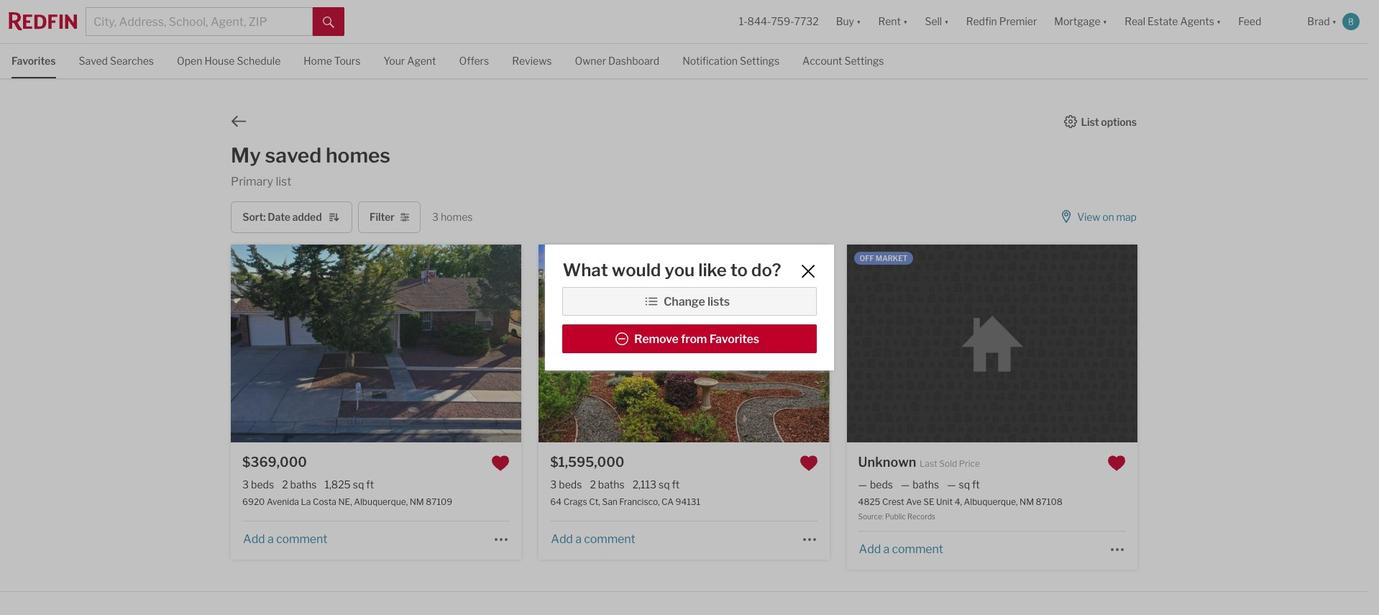 Task type: locate. For each thing, give the bounding box(es) containing it.
1 — from the left
[[859, 479, 868, 491]]

1 ft from the left
[[366, 479, 374, 491]]

0 horizontal spatial a
[[268, 532, 274, 546]]

saved searches
[[79, 55, 154, 67]]

1 horizontal spatial favorites
[[710, 332, 760, 346]]

sold
[[940, 458, 958, 469]]

baths for $1,595,000
[[598, 479, 625, 491]]

change
[[664, 295, 706, 309]]

2 3 beds from the left
[[551, 479, 582, 491]]

sq up ca
[[659, 479, 670, 491]]

redfin premier button
[[958, 0, 1046, 43]]

beds up crags
[[559, 479, 582, 491]]

albuquerque, right ne, at the left bottom
[[354, 497, 408, 508]]

comment down san
[[584, 532, 636, 546]]

1 horizontal spatial baths
[[598, 479, 625, 491]]

my saved homes primary list
[[231, 143, 391, 188]]

baths up "la"
[[290, 479, 317, 491]]

3 beds from the left
[[870, 479, 894, 491]]

2 baths
[[282, 479, 317, 491], [590, 479, 625, 491]]

baths
[[290, 479, 317, 491], [598, 479, 625, 491], [913, 479, 940, 491]]

0 horizontal spatial add
[[243, 532, 265, 546]]

1 3 beds from the left
[[243, 479, 274, 491]]

a down public
[[884, 542, 890, 556]]

ft down price
[[973, 479, 980, 491]]

redfin
[[967, 15, 998, 28]]

1 2 from the left
[[282, 479, 288, 491]]

3 — from the left
[[948, 479, 957, 491]]

3 photo of 6920 avenida la costa ne, albuquerque, nm 87109 image from the left
[[522, 245, 813, 443]]

beds for $1,595,000
[[559, 479, 582, 491]]

ca
[[662, 497, 674, 508]]

2 2 baths from the left
[[590, 479, 625, 491]]

favorites inside button
[[710, 332, 760, 346]]

redfin premier
[[967, 15, 1038, 28]]

2 beds from the left
[[559, 479, 582, 491]]

ft up ca
[[672, 479, 680, 491]]

crags
[[564, 497, 588, 508]]

favorite button checkbox
[[492, 454, 510, 473], [800, 454, 818, 473], [1108, 454, 1127, 473]]

feed button
[[1231, 0, 1300, 43]]

comment down "la"
[[276, 532, 328, 546]]

1 baths from the left
[[290, 479, 317, 491]]

1 sq from the left
[[353, 479, 364, 491]]

— up 4,
[[948, 479, 957, 491]]

public
[[886, 513, 906, 521]]

pending
[[552, 254, 586, 263]]

add down 6920
[[243, 532, 265, 546]]

sq
[[353, 479, 364, 491], [659, 479, 670, 491], [959, 479, 971, 491]]

2 albuquerque, from the left
[[964, 497, 1018, 508]]

1-844-759-7732 link
[[739, 15, 819, 28]]

1 horizontal spatial favorite button image
[[1108, 454, 1127, 473]]

2 baths for $1,595,000
[[590, 479, 625, 491]]

2 baths up "la"
[[282, 479, 317, 491]]

0 horizontal spatial add a comment
[[243, 532, 328, 546]]

1 settings from the left
[[740, 55, 780, 67]]

add a comment button down public
[[859, 542, 945, 556]]

remove from favorites
[[634, 332, 760, 346]]

3 baths from the left
[[913, 479, 940, 491]]

source:
[[859, 513, 884, 521]]

2 — from the left
[[901, 479, 910, 491]]

my
[[231, 143, 261, 168]]

1 horizontal spatial 3 beds
[[551, 479, 582, 491]]

beds up 6920
[[251, 479, 274, 491]]

1 photo of 64 crags ct, san francisco, ca 94131 image from the left
[[248, 245, 539, 443]]

0 horizontal spatial settings
[[740, 55, 780, 67]]

3 right filter popup button
[[432, 211, 439, 223]]

1 vertical spatial favorites
[[710, 332, 760, 346]]

— for — baths
[[901, 479, 910, 491]]

6920 avenida la costa ne, albuquerque, nm 87109
[[243, 497, 453, 508]]

a down crags
[[576, 532, 582, 546]]

filter
[[370, 211, 395, 223]]

0 horizontal spatial comment
[[276, 532, 328, 546]]

a for $369,000
[[268, 532, 274, 546]]

1 horizontal spatial sq
[[659, 479, 670, 491]]

1 horizontal spatial 2 baths
[[590, 479, 625, 491]]

2 ft from the left
[[672, 479, 680, 491]]

albuquerque,
[[354, 497, 408, 508], [964, 497, 1018, 508]]

notification
[[683, 55, 738, 67]]

0 horizontal spatial sq
[[353, 479, 364, 491]]

0 horizontal spatial —
[[859, 479, 868, 491]]

2 sq from the left
[[659, 479, 670, 491]]

favorite button checkbox for $1,595,000
[[800, 454, 818, 473]]

1 favorite button checkbox from the left
[[492, 454, 510, 473]]

favorite button image
[[492, 454, 510, 473], [1108, 454, 1127, 473]]

1 horizontal spatial albuquerque,
[[964, 497, 1018, 508]]

0 horizontal spatial favorite button image
[[492, 454, 510, 473]]

1,825 sq ft
[[325, 479, 374, 491]]

favorite button checkbox for $369,000
[[492, 454, 510, 473]]

2 horizontal spatial sq
[[959, 479, 971, 491]]

settings
[[740, 55, 780, 67], [845, 55, 885, 67]]

1 horizontal spatial 2
[[590, 479, 596, 491]]

0 horizontal spatial favorites
[[12, 55, 56, 67]]

your agent link
[[384, 44, 436, 77]]

2 horizontal spatial 3
[[551, 479, 557, 491]]

baths for $369,000
[[290, 479, 317, 491]]

0 horizontal spatial add a comment button
[[243, 532, 328, 546]]

add a comment button down ct,
[[551, 532, 636, 546]]

1 horizontal spatial add
[[551, 532, 573, 546]]

options
[[1102, 115, 1137, 128]]

albuquerque, down '— sq ft' on the bottom of the page
[[964, 497, 1018, 508]]

1 horizontal spatial nm
[[1020, 497, 1035, 508]]

—
[[859, 479, 868, 491], [901, 479, 910, 491], [948, 479, 957, 491]]

2 2 from the left
[[590, 479, 596, 491]]

a down avenida
[[268, 532, 274, 546]]

sq up 6920 avenida la costa ne, albuquerque, nm 87109
[[353, 479, 364, 491]]

remove
[[634, 332, 679, 346]]

settings for account settings
[[845, 55, 885, 67]]

87109
[[426, 497, 453, 508]]

add for $369,000
[[243, 532, 265, 546]]

1 horizontal spatial —
[[901, 479, 910, 491]]

1 beds from the left
[[251, 479, 274, 491]]

photo of 6920 avenida la costa ne, albuquerque, nm 87109 image
[[0, 245, 231, 443], [231, 245, 522, 443], [522, 245, 813, 443]]

add a comment down avenida
[[243, 532, 328, 546]]

la
[[301, 497, 311, 508]]

beds
[[251, 479, 274, 491], [559, 479, 582, 491], [870, 479, 894, 491]]

3 ft from the left
[[973, 479, 980, 491]]

2 up ct,
[[590, 479, 596, 491]]

comment
[[276, 532, 328, 546], [584, 532, 636, 546], [892, 542, 944, 556]]

settings down 844-
[[740, 55, 780, 67]]

beds for $369,000
[[251, 479, 274, 491]]

0 horizontal spatial homes
[[326, 143, 391, 168]]

ft up 6920 avenida la costa ne, albuquerque, nm 87109
[[366, 479, 374, 491]]

homes inside my saved homes primary list
[[326, 143, 391, 168]]

0 horizontal spatial 3
[[243, 479, 249, 491]]

comment down records
[[892, 542, 944, 556]]

what would you like to do? element
[[563, 260, 782, 281]]

change lists button
[[563, 287, 817, 316]]

3 up 6920
[[243, 479, 249, 491]]

tours
[[334, 55, 361, 67]]

add a comment button
[[243, 532, 328, 546], [551, 532, 636, 546], [859, 542, 945, 556]]

2 favorite button checkbox from the left
[[800, 454, 818, 473]]

1 horizontal spatial homes
[[441, 211, 473, 223]]

1 horizontal spatial beds
[[559, 479, 582, 491]]

add a comment down ct,
[[551, 532, 636, 546]]

homes right filter popup button
[[441, 211, 473, 223]]

filter button
[[358, 201, 421, 233]]

4,
[[955, 497, 963, 508]]

unknown
[[859, 455, 917, 470]]

add down the 64
[[551, 532, 573, 546]]

3 up the 64
[[551, 479, 557, 491]]

0 horizontal spatial albuquerque,
[[354, 497, 408, 508]]

94131
[[676, 497, 701, 508]]

0 horizontal spatial ft
[[366, 479, 374, 491]]

homes
[[326, 143, 391, 168], [441, 211, 473, 223]]

3 favorite button checkbox from the left
[[1108, 454, 1127, 473]]

lists
[[708, 295, 730, 309]]

0 horizontal spatial 2
[[282, 479, 288, 491]]

— up ave
[[901, 479, 910, 491]]

add a comment button down avenida
[[243, 532, 328, 546]]

0 horizontal spatial favorite button checkbox
[[492, 454, 510, 473]]

2 horizontal spatial favorite button checkbox
[[1108, 454, 1127, 473]]

2,113
[[633, 479, 657, 491]]

view on map button
[[1060, 201, 1138, 233]]

from
[[681, 332, 708, 346]]

1 horizontal spatial comment
[[584, 532, 636, 546]]

nm
[[410, 497, 424, 508], [1020, 497, 1035, 508]]

favorites left 'saved' at the top
[[12, 55, 56, 67]]

1 horizontal spatial add a comment button
[[551, 532, 636, 546]]

2 horizontal spatial add a comment button
[[859, 542, 945, 556]]

nm left 87109 on the left bottom of page
[[410, 497, 424, 508]]

1 horizontal spatial favorite button checkbox
[[800, 454, 818, 473]]

1 horizontal spatial a
[[576, 532, 582, 546]]

a for $1,595,000
[[576, 532, 582, 546]]

0 horizontal spatial 3 beds
[[243, 479, 274, 491]]

2 favorite button image from the left
[[1108, 454, 1127, 473]]

2 settings from the left
[[845, 55, 885, 67]]

2 horizontal spatial add a comment
[[859, 542, 944, 556]]

notification settings link
[[683, 44, 780, 77]]

home tours link
[[304, 44, 361, 77]]

2 baths from the left
[[598, 479, 625, 491]]

1 photo of 6920 avenida la costa ne, albuquerque, nm 87109 image from the left
[[0, 245, 231, 443]]

nm left 87108
[[1020, 497, 1035, 508]]

add a comment down public
[[859, 542, 944, 556]]

feed
[[1239, 15, 1262, 28]]

1 vertical spatial homes
[[441, 211, 473, 223]]

favorites right from
[[710, 332, 760, 346]]

homes right saved
[[326, 143, 391, 168]]

baths up san
[[598, 479, 625, 491]]

2 horizontal spatial —
[[948, 479, 957, 491]]

photo of 64 crags ct, san francisco, ca 94131 image
[[248, 245, 539, 443], [539, 245, 830, 443], [830, 245, 1121, 443]]

beds up crest at the right bottom of the page
[[870, 479, 894, 491]]

1 horizontal spatial ft
[[672, 479, 680, 491]]

saved searches link
[[79, 44, 154, 77]]

your
[[384, 55, 405, 67]]

premier
[[1000, 15, 1038, 28]]

favorites
[[12, 55, 56, 67], [710, 332, 760, 346]]

2 horizontal spatial baths
[[913, 479, 940, 491]]

add a comment
[[243, 532, 328, 546], [551, 532, 636, 546], [859, 542, 944, 556]]

3 beds
[[243, 479, 274, 491], [551, 479, 582, 491]]

1 horizontal spatial settings
[[845, 55, 885, 67]]

0 vertical spatial favorites
[[12, 55, 56, 67]]

2 baths up san
[[590, 479, 625, 491]]

2 for $369,000
[[282, 479, 288, 491]]

— up 4825
[[859, 479, 868, 491]]

1-
[[739, 15, 748, 28]]

settings right the account
[[845, 55, 885, 67]]

3 beds up 6920
[[243, 479, 274, 491]]

0 horizontal spatial 2 baths
[[282, 479, 317, 491]]

2 nm from the left
[[1020, 497, 1035, 508]]

0 horizontal spatial beds
[[251, 479, 274, 491]]

2 horizontal spatial beds
[[870, 479, 894, 491]]

3 beds up crags
[[551, 479, 582, 491]]

add down source:
[[859, 542, 881, 556]]

0 vertical spatial homes
[[326, 143, 391, 168]]

baths up se on the right
[[913, 479, 940, 491]]

$369,000
[[243, 455, 307, 470]]

0 horizontal spatial baths
[[290, 479, 317, 491]]

offers
[[459, 55, 489, 67]]

1 horizontal spatial add a comment
[[551, 532, 636, 546]]

2
[[282, 479, 288, 491], [590, 479, 596, 491]]

0 horizontal spatial nm
[[410, 497, 424, 508]]

1 horizontal spatial 3
[[432, 211, 439, 223]]

2 horizontal spatial ft
[[973, 479, 980, 491]]

4825
[[859, 497, 881, 508]]

favorites link
[[12, 44, 56, 77]]

you
[[665, 260, 695, 281]]

market
[[876, 254, 908, 263]]

list options
[[1082, 115, 1137, 128]]

2 horizontal spatial add
[[859, 542, 881, 556]]

add a comment button for $1,595,000
[[551, 532, 636, 546]]

3 for $369,000
[[243, 479, 249, 491]]

1 favorite button image from the left
[[492, 454, 510, 473]]

1 2 baths from the left
[[282, 479, 317, 491]]

account settings
[[803, 55, 885, 67]]

1 nm from the left
[[410, 497, 424, 508]]

home tours
[[304, 55, 361, 67]]

sq up 4,
[[959, 479, 971, 491]]

sort : date added
[[243, 211, 322, 223]]

home
[[304, 55, 332, 67]]

what
[[563, 260, 608, 281]]

what would you like to do?
[[563, 260, 782, 281]]

2 photo of 64 crags ct, san francisco, ca 94131 image from the left
[[539, 245, 830, 443]]

2 up avenida
[[282, 479, 288, 491]]

1,825
[[325, 479, 351, 491]]



Task type: describe. For each thing, give the bounding box(es) containing it.
records
[[908, 513, 936, 521]]

list options button
[[1064, 115, 1138, 128]]

reviews link
[[512, 44, 552, 77]]

ct,
[[589, 497, 601, 508]]

avenida
[[267, 497, 299, 508]]

ft for $369,000
[[366, 479, 374, 491]]

— sq ft
[[948, 479, 980, 491]]

francisco,
[[620, 497, 660, 508]]

64 crags ct, san francisco, ca 94131
[[551, 497, 701, 508]]

844-
[[748, 15, 772, 28]]

photo of 4825 crest ave se unit 4, albuquerque, nm 87108 image
[[847, 245, 1138, 443]]

add for $1,595,000
[[551, 532, 573, 546]]

do?
[[752, 260, 782, 281]]

change lists
[[664, 295, 730, 309]]

list
[[1082, 115, 1100, 128]]

costa
[[313, 497, 337, 508]]

3 photo of 64 crags ct, san francisco, ca 94131 image from the left
[[830, 245, 1121, 443]]

3 beds for $369,000
[[243, 479, 274, 491]]

ne,
[[338, 497, 352, 508]]

nm inside 4825 crest ave se unit 4, albuquerque, nm 87108 source: public records
[[1020, 497, 1035, 508]]

comment for $369,000
[[276, 532, 328, 546]]

:
[[263, 211, 266, 223]]

4825 crest ave se unit 4, albuquerque, nm 87108 source: public records
[[859, 497, 1063, 521]]

crest
[[883, 497, 905, 508]]

— baths
[[901, 479, 940, 491]]

open house schedule link
[[177, 44, 281, 77]]

on
[[1103, 211, 1115, 223]]

3 beds for $1,595,000
[[551, 479, 582, 491]]

add a comment for $369,000
[[243, 532, 328, 546]]

add a comment for $1,595,000
[[551, 532, 636, 546]]

ave
[[907, 497, 922, 508]]

submit search image
[[323, 16, 335, 28]]

2,113 sq ft
[[633, 479, 680, 491]]

se
[[924, 497, 935, 508]]

3 homes
[[432, 211, 473, 223]]

6920
[[243, 497, 265, 508]]

schedule
[[237, 55, 281, 67]]

favorite button checkbox for unknown
[[1108, 454, 1127, 473]]

searches
[[110, 55, 154, 67]]

— for — sq ft
[[948, 479, 957, 491]]

sq for $369,000
[[353, 479, 364, 491]]

unit
[[937, 497, 953, 508]]

— for — beds
[[859, 479, 868, 491]]

favorite button image for unknown
[[1108, 454, 1127, 473]]

owner
[[575, 55, 606, 67]]

favorite button image
[[800, 454, 818, 473]]

view on map
[[1078, 211, 1137, 223]]

owner dashboard
[[575, 55, 660, 67]]

dashboard
[[609, 55, 660, 67]]

owner dashboard link
[[575, 44, 660, 77]]

date
[[268, 211, 291, 223]]

— beds
[[859, 479, 894, 491]]

sort
[[243, 211, 263, 223]]

2 baths for $369,000
[[282, 479, 317, 491]]

open house schedule
[[177, 55, 281, 67]]

agent
[[407, 55, 436, 67]]

your agent
[[384, 55, 436, 67]]

to
[[731, 260, 748, 281]]

what would you like to do? dialog
[[546, 245, 834, 371]]

7732
[[795, 15, 819, 28]]

albuquerque, inside 4825 crest ave se unit 4, albuquerque, nm 87108 source: public records
[[964, 497, 1018, 508]]

added
[[293, 211, 322, 223]]

off
[[860, 254, 875, 263]]

1 albuquerque, from the left
[[354, 497, 408, 508]]

house
[[205, 55, 235, 67]]

add a comment button for $369,000
[[243, 532, 328, 546]]

ft for $1,595,000
[[672, 479, 680, 491]]

reviews
[[512, 55, 552, 67]]

sq for $1,595,000
[[659, 479, 670, 491]]

64
[[551, 497, 562, 508]]

san
[[603, 497, 618, 508]]

favorite button image for $369,000
[[492, 454, 510, 473]]

$1,595,000
[[551, 455, 625, 470]]

3 for $1,595,000
[[551, 479, 557, 491]]

primary
[[231, 175, 273, 188]]

saved
[[265, 143, 322, 168]]

3 sq from the left
[[959, 479, 971, 491]]

2 horizontal spatial comment
[[892, 542, 944, 556]]

2 photo of 6920 avenida la costa ne, albuquerque, nm 87109 image from the left
[[231, 245, 522, 443]]

remove from favorites button
[[563, 324, 817, 353]]

2 horizontal spatial a
[[884, 542, 890, 556]]

comment for $1,595,000
[[584, 532, 636, 546]]

last
[[920, 458, 938, 469]]

map
[[1117, 211, 1137, 223]]

like
[[699, 260, 727, 281]]

account
[[803, 55, 843, 67]]

1-844-759-7732
[[739, 15, 819, 28]]

would
[[612, 260, 661, 281]]

last sold price
[[920, 458, 981, 469]]

list
[[276, 175, 292, 188]]

notification settings
[[683, 55, 780, 67]]

saved
[[79, 55, 108, 67]]

2 for $1,595,000
[[590, 479, 596, 491]]

settings for notification settings
[[740, 55, 780, 67]]

open
[[177, 55, 202, 67]]

user photo image
[[1343, 13, 1360, 30]]



Task type: vqa. For each thing, say whether or not it's contained in the screenshot.
the top Save
no



